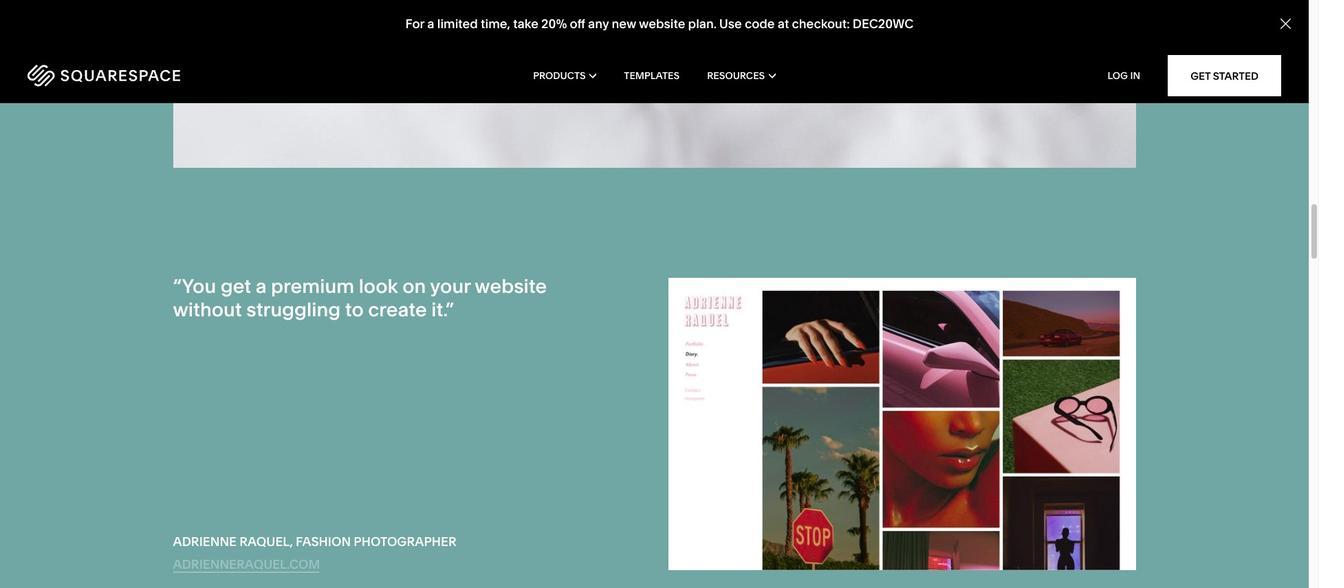 Task type: describe. For each thing, give the bounding box(es) containing it.
code
[[745, 16, 775, 32]]

templates link
[[624, 48, 680, 103]]

get
[[1191, 69, 1211, 82]]

get
[[221, 275, 251, 298]]

take
[[513, 16, 539, 32]]

raquel,
[[240, 534, 293, 550]]

started
[[1214, 69, 1259, 82]]

your
[[430, 275, 471, 298]]

log             in
[[1108, 69, 1141, 82]]

resources
[[707, 69, 765, 82]]

dec20wc
[[853, 16, 914, 32]]

in
[[1131, 69, 1141, 82]]

"you
[[173, 275, 216, 298]]

time,
[[481, 16, 511, 32]]

adrienneraquel.com link
[[173, 556, 320, 573]]

fashion
[[296, 534, 351, 550]]

resources button
[[707, 48, 776, 103]]

adrienne raquel, fashion photographer adrienneraquel.com
[[173, 534, 457, 572]]

at
[[778, 16, 789, 32]]

products button
[[533, 48, 597, 103]]

checkout:
[[792, 16, 850, 32]]

get started
[[1191, 69, 1259, 82]]

limited
[[437, 16, 478, 32]]

website inside "you get a premium look on your website without struggling to create it."
[[475, 275, 547, 298]]

premium
[[271, 275, 354, 298]]



Task type: vqa. For each thing, say whether or not it's contained in the screenshot.
STRUGGLING
yes



Task type: locate. For each thing, give the bounding box(es) containing it.
video element
[[338, 0, 971, 86]]

plan.
[[688, 16, 717, 32]]

website right your
[[475, 275, 547, 298]]

create it."
[[368, 298, 454, 321]]

to
[[345, 298, 364, 321]]

struggling
[[246, 298, 341, 321]]

0 vertical spatial a
[[428, 16, 435, 32]]

squarespace logo link
[[28, 65, 278, 87]]

1 vertical spatial website
[[475, 275, 547, 298]]

photographer
[[354, 534, 457, 550]]

1 horizontal spatial a
[[428, 16, 435, 32]]

use
[[720, 16, 742, 32]]

0 horizontal spatial website
[[475, 275, 547, 298]]

look
[[359, 275, 398, 298]]

0 horizontal spatial a
[[256, 275, 267, 298]]

a inside "you get a premium look on your website without struggling to create it."
[[256, 275, 267, 298]]

for
[[406, 16, 425, 32]]

off
[[570, 16, 585, 32]]

on
[[403, 275, 426, 298]]

a right get
[[256, 275, 267, 298]]

website
[[639, 16, 686, 32], [475, 275, 547, 298]]

without
[[173, 298, 242, 321]]

20%
[[542, 16, 567, 32]]

website right new at the top left of the page
[[639, 16, 686, 32]]

new
[[612, 16, 637, 32]]

log
[[1108, 69, 1129, 82]]

a right the for
[[428, 16, 435, 32]]

"you get a premium look on your website without struggling to create it."
[[173, 275, 547, 321]]

get started link
[[1168, 55, 1282, 96]]

adrienne
[[173, 534, 237, 550]]

products
[[533, 69, 586, 82]]

1 horizontal spatial website
[[639, 16, 686, 32]]

a
[[428, 16, 435, 32], [256, 275, 267, 298]]

templates
[[624, 69, 680, 82]]

any
[[588, 16, 609, 32]]

log             in link
[[1108, 69, 1141, 82]]

adrienneraquel.com
[[173, 556, 320, 572]]

adrienne raquel homepage image
[[668, 278, 1136, 570]]

for a limited time, take 20% off any new website plan. use code at checkout: dec20wc
[[406, 16, 914, 32]]

squarespace logo image
[[28, 65, 180, 87]]

0 vertical spatial website
[[639, 16, 686, 32]]

1 vertical spatial a
[[256, 275, 267, 298]]



